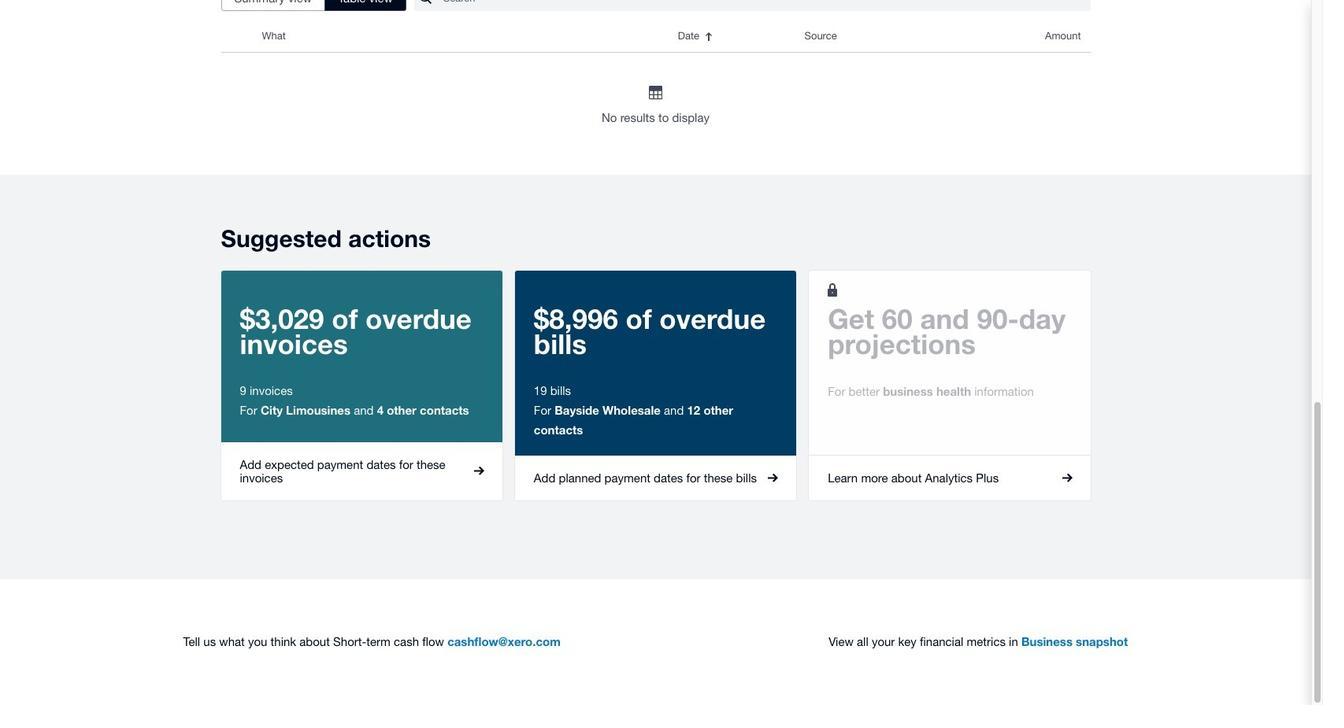 Task type: vqa. For each thing, say whether or not it's contained in the screenshot.
list of upcoming transactions within the selected timeframe element
yes



Task type: locate. For each thing, give the bounding box(es) containing it.
list of upcoming transactions within the selected timeframe element
[[221, 20, 1091, 128]]

Search for a document search field
[[443, 0, 1091, 12]]

option group
[[221, 0, 406, 11]]



